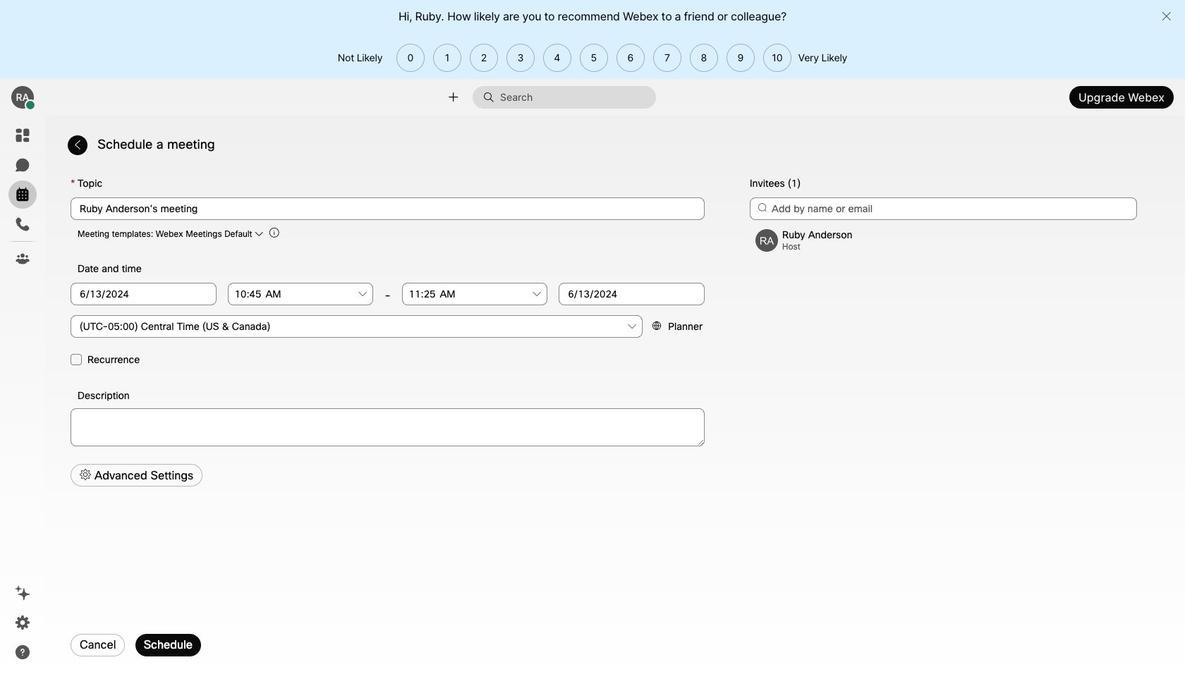 Task type: describe. For each thing, give the bounding box(es) containing it.
what's new image
[[14, 585, 31, 602]]

connect people image
[[447, 91, 460, 104]]

settings image
[[14, 615, 31, 631]]

dashboard image
[[14, 127, 31, 144]]

1 horizontal spatial wrapper image
[[483, 92, 500, 103]]

meetings image
[[14, 186, 31, 203]]

close rating section image
[[1161, 11, 1172, 22]]

0 horizontal spatial wrapper image
[[26, 100, 35, 110]]



Task type: vqa. For each thing, say whether or not it's contained in the screenshot.
the cancel_16 image
no



Task type: locate. For each thing, give the bounding box(es) containing it.
webex tab list
[[8, 121, 37, 273]]

navigation
[[0, 116, 45, 679]]

messaging, has no new notifications image
[[14, 157, 31, 174]]

how likely are you to recommend webex to a friend or colleague? score webex from 0 to 10, 0 is not likely and 10 is very likely. toolbar
[[392, 44, 792, 72]]

wrapper image right the connect people icon in the left of the page
[[483, 92, 500, 103]]

help image
[[14, 644, 31, 661]]

calls image
[[14, 216, 31, 233]]

teams, has no new notifications image
[[14, 250, 31, 267]]

wrapper image up dashboard icon
[[26, 100, 35, 110]]

wrapper image
[[483, 92, 500, 103], [26, 100, 35, 110]]



